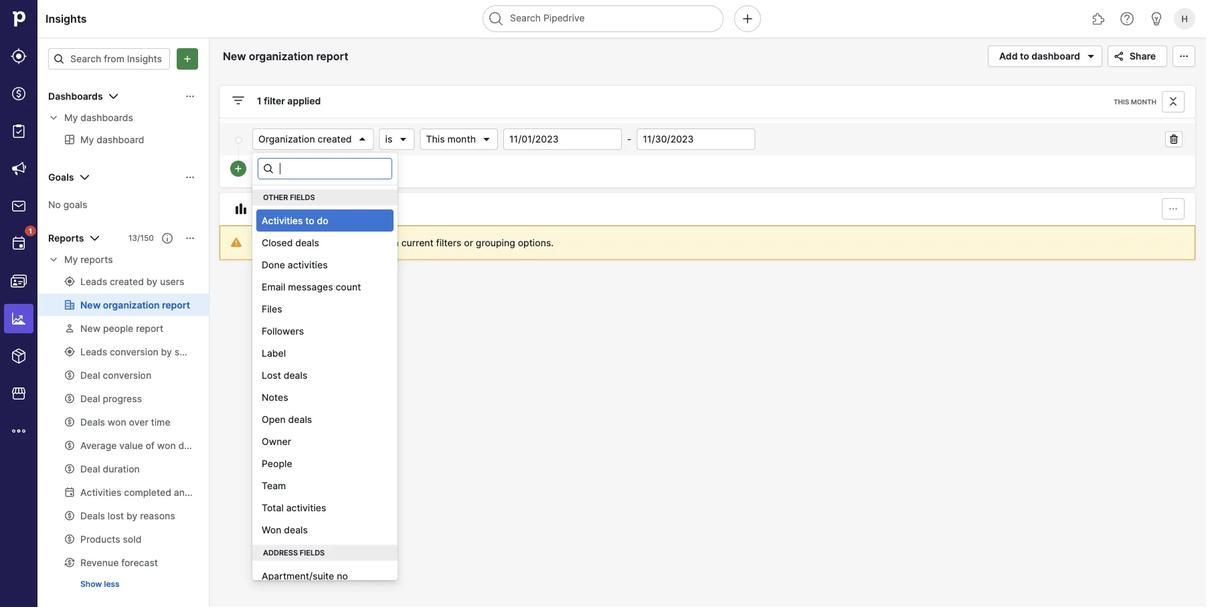 Task type: describe. For each thing, give the bounding box(es) containing it.
no
[[337, 570, 348, 582]]

1 for 1 filter applied
[[257, 95, 262, 107]]

people
[[262, 458, 292, 469]]

closed
[[262, 237, 293, 248]]

1 vertical spatial dashboards
[[80, 112, 133, 124]]

color primary image inside share button
[[1111, 51, 1127, 62]]

people option
[[256, 453, 394, 475]]

address fields button
[[252, 545, 398, 561]]

add condition button
[[230, 161, 309, 177]]

owner
[[262, 436, 291, 447]]

no
[[48, 199, 61, 210]]

h
[[1182, 13, 1188, 24]]

show less
[[80, 579, 120, 589]]

dashboard
[[1032, 51, 1080, 62]]

add for add to dashboard
[[999, 51, 1018, 62]]

be
[[321, 237, 332, 248]]

add to dashboard
[[999, 51, 1080, 62]]

deals image
[[11, 86, 27, 102]]

total
[[262, 502, 284, 513]]

closed deals
[[262, 237, 319, 248]]

done activities option
[[256, 254, 394, 276]]

my for my reports
[[64, 254, 78, 265]]

dashboards inside button
[[48, 91, 103, 102]]

address fields
[[263, 549, 325, 557]]

less
[[104, 579, 120, 589]]

applied
[[287, 95, 321, 107]]

color primary image inside add to dashboard button
[[1083, 48, 1099, 64]]

is field
[[379, 129, 415, 150]]

this month inside popup button
[[426, 134, 476, 145]]

other fields
[[263, 193, 315, 202]]

-
[[627, 134, 632, 145]]

messages
[[288, 281, 333, 293]]

lost deals
[[262, 370, 307, 381]]

created
[[318, 134, 352, 145]]

fields for address fields
[[300, 549, 325, 557]]

total activities option
[[256, 497, 394, 519]]

this inside popup button
[[426, 134, 445, 145]]

email
[[262, 281, 285, 293]]

results cannot be displayed with current filters or grouping options.
[[252, 237, 554, 248]]

add for add condition
[[252, 164, 268, 173]]

1 vertical spatial reports
[[80, 254, 113, 265]]

closed deals option
[[256, 232, 394, 254]]

color primary inverted image for the topmost color secondary image
[[179, 54, 195, 64]]

address
[[263, 549, 298, 557]]

grouping
[[476, 237, 515, 248]]

deals for open deals
[[288, 414, 312, 425]]

insights
[[46, 12, 87, 25]]

This month field
[[420, 129, 498, 150]]

done activities
[[262, 259, 328, 270]]

share button
[[1108, 46, 1167, 67]]

displayed
[[335, 237, 377, 248]]

0 vertical spatial this
[[1114, 98, 1129, 106]]

deals for won deals
[[284, 524, 308, 536]]

quick help image
[[1119, 11, 1135, 27]]

sales assistant image
[[1149, 11, 1165, 27]]

show
[[80, 579, 102, 589]]

MM/DD/YYYY text field
[[637, 129, 755, 150]]

1 filter applied
[[257, 95, 321, 107]]

filter
[[264, 95, 285, 107]]

do
[[317, 215, 328, 226]]

organization created
[[258, 134, 352, 145]]

13/150
[[128, 233, 154, 243]]

won deals option
[[256, 519, 394, 541]]

deals for lost deals
[[284, 370, 307, 381]]

apartment/suite no
[[262, 570, 348, 582]]

marketplace image
[[11, 386, 27, 402]]

projects image
[[11, 123, 27, 139]]

add condition
[[252, 164, 306, 173]]

0 vertical spatial color secondary image
[[48, 112, 59, 123]]

color secondary image
[[48, 254, 59, 265]]

activities to do
[[262, 215, 328, 226]]

leads image
[[11, 48, 27, 64]]

fields for other fields
[[290, 193, 315, 202]]

activities for total activities
[[286, 502, 326, 513]]

current
[[401, 237, 434, 248]]

list box containing activities to do
[[252, 185, 398, 587]]

with
[[380, 237, 399, 248]]

color undefined image
[[11, 236, 27, 252]]

this month button
[[420, 129, 498, 150]]

share
[[1130, 51, 1156, 62]]

insights image
[[11, 311, 27, 327]]

lost
[[262, 370, 281, 381]]

campaigns image
[[11, 161, 27, 177]]



Task type: vqa. For each thing, say whether or not it's contained in the screenshot.
Your associated with Your main email address is in the list by default and can't be removed.
no



Task type: locate. For each thing, give the bounding box(es) containing it.
0 horizontal spatial this month
[[426, 134, 476, 145]]

1 horizontal spatial this month
[[1114, 98, 1157, 106]]

filters
[[436, 237, 462, 248]]

dashboards
[[48, 91, 103, 102], [80, 112, 133, 124]]

organization created button
[[252, 129, 374, 150]]

won deals
[[262, 524, 308, 536]]

is button
[[379, 129, 415, 150]]

0 vertical spatial 1
[[257, 95, 262, 107]]

h button
[[1171, 5, 1198, 32]]

to for add
[[1020, 51, 1029, 62]]

home image
[[9, 9, 29, 29]]

1 vertical spatial color primary inverted image
[[233, 163, 244, 174]]

color primary inverted image inside add condition button
[[233, 163, 244, 174]]

0 horizontal spatial month
[[447, 134, 476, 145]]

0 vertical spatial fields
[[290, 193, 315, 202]]

color primary image
[[54, 54, 64, 64], [105, 88, 122, 104], [185, 91, 195, 102], [230, 92, 246, 108], [357, 134, 368, 145], [263, 163, 274, 174], [77, 169, 93, 185], [185, 172, 195, 183], [233, 201, 249, 217], [257, 201, 273, 217], [281, 201, 297, 217], [329, 201, 345, 217], [1165, 203, 1182, 214], [162, 233, 173, 244], [185, 233, 195, 244]]

1 vertical spatial activities
[[286, 502, 326, 513]]

to left do
[[305, 215, 314, 226]]

activities to do option
[[256, 210, 394, 232]]

add left the dashboard
[[999, 51, 1018, 62]]

total activities
[[262, 502, 326, 513]]

1 vertical spatial color secondary image
[[1169, 134, 1179, 145]]

my reports
[[64, 254, 113, 265]]

1 menu
[[0, 0, 37, 607]]

add
[[999, 51, 1018, 62], [252, 164, 268, 173]]

activities
[[262, 215, 303, 226]]

color primary image inside is popup button
[[398, 134, 409, 145]]

cannot
[[287, 237, 318, 248]]

more image
[[11, 423, 27, 439]]

0 vertical spatial add
[[999, 51, 1018, 62]]

my for my dashboards
[[64, 112, 78, 124]]

1 vertical spatial add
[[252, 164, 268, 173]]

0 horizontal spatial this
[[426, 134, 445, 145]]

notes option
[[256, 386, 394, 408]]

1 vertical spatial month
[[447, 134, 476, 145]]

deals left be
[[295, 237, 319, 248]]

deals right lost on the left bottom
[[284, 370, 307, 381]]

1 horizontal spatial to
[[1020, 51, 1029, 62]]

show less button
[[75, 576, 125, 592]]

open deals
[[262, 414, 312, 425]]

my right projects image
[[64, 112, 78, 124]]

color primary inverted image for color warning image
[[233, 163, 244, 174]]

organization
[[258, 134, 315, 145]]

or
[[464, 237, 473, 248]]

to inside button
[[1020, 51, 1029, 62]]

0 vertical spatial goals
[[48, 172, 74, 183]]

0 vertical spatial color primary inverted image
[[179, 54, 195, 64]]

1 vertical spatial to
[[305, 215, 314, 226]]

1 vertical spatial fields
[[300, 549, 325, 557]]

fields up activities to do
[[290, 193, 315, 202]]

MM/DD/YYYY text field
[[503, 129, 622, 150]]

to inside option
[[305, 215, 314, 226]]

to left the dashboard
[[1020, 51, 1029, 62]]

1 vertical spatial this month
[[426, 134, 476, 145]]

products image
[[11, 348, 27, 364]]

Organization created field
[[252, 129, 374, 150]]

1 horizontal spatial 1
[[257, 95, 262, 107]]

color primary image inside this month popup button
[[481, 134, 492, 145]]

to for activities
[[305, 215, 314, 226]]

activities for done activities
[[288, 259, 328, 270]]

0 vertical spatial activities
[[288, 259, 328, 270]]

fields
[[290, 193, 315, 202], [300, 549, 325, 557]]

1
[[257, 95, 262, 107], [29, 227, 32, 235]]

add left condition
[[252, 164, 268, 173]]

this month down share button
[[1114, 98, 1157, 106]]

activities up messages
[[288, 259, 328, 270]]

month down the share
[[1131, 98, 1157, 106]]

month inside popup button
[[447, 134, 476, 145]]

1 horizontal spatial month
[[1131, 98, 1157, 106]]

0 horizontal spatial color secondary image
[[48, 112, 59, 123]]

apartment/suite no option
[[256, 565, 394, 587]]

1 horizontal spatial color secondary image
[[1169, 134, 1179, 145]]

activities
[[288, 259, 328, 270], [286, 502, 326, 513]]

deals for closed deals
[[295, 237, 319, 248]]

email messages count option
[[256, 276, 394, 298]]

color secondary image
[[48, 112, 59, 123], [1169, 134, 1179, 145]]

menu item
[[0, 300, 37, 337]]

notes
[[262, 392, 288, 403]]

my right color secondary icon
[[64, 254, 78, 265]]

0 vertical spatial my
[[64, 112, 78, 124]]

1 vertical spatial goals
[[63, 199, 87, 210]]

goals
[[48, 172, 74, 183], [63, 199, 87, 210]]

reports right color secondary icon
[[80, 254, 113, 265]]

my
[[64, 112, 78, 124], [64, 254, 78, 265]]

0 vertical spatial this month
[[1114, 98, 1157, 106]]

won
[[262, 524, 281, 536]]

done
[[262, 259, 285, 270]]

1 my from the top
[[64, 112, 78, 124]]

reports
[[48, 233, 84, 244], [80, 254, 113, 265]]

contacts image
[[11, 273, 27, 289]]

options.
[[518, 237, 554, 248]]

1 vertical spatial my
[[64, 254, 78, 265]]

is
[[385, 134, 393, 145]]

color primary inverted image
[[179, 54, 195, 64], [233, 163, 244, 174]]

0 horizontal spatial color primary inverted image
[[179, 54, 195, 64]]

0 vertical spatial dashboards
[[48, 91, 103, 102]]

1 for 1
[[29, 227, 32, 235]]

lost deals option
[[256, 364, 394, 386]]

Search Pipedrive field
[[483, 5, 724, 32]]

condition
[[269, 164, 306, 173]]

deals
[[295, 237, 319, 248], [284, 370, 307, 381], [288, 414, 312, 425], [284, 524, 308, 536]]

this month right is field
[[426, 134, 476, 145]]

color primary image inside "organization created" popup button
[[357, 134, 368, 145]]

1 vertical spatial 1
[[29, 227, 32, 235]]

goals inside button
[[48, 172, 74, 183]]

0 horizontal spatial to
[[305, 215, 314, 226]]

list box
[[252, 185, 398, 587]]

other
[[263, 193, 288, 202]]

dashboards down the dashboards button
[[80, 112, 133, 124]]

team
[[262, 480, 286, 491]]

0 horizontal spatial 1
[[29, 227, 32, 235]]

count
[[336, 281, 361, 293]]

None text field
[[258, 158, 392, 179]]

this month
[[1114, 98, 1157, 106], [426, 134, 476, 145]]

activities down team option on the bottom left of the page
[[286, 502, 326, 513]]

this
[[1114, 98, 1129, 106], [426, 134, 445, 145]]

label
[[262, 347, 286, 359]]

dashboards button
[[37, 86, 209, 107]]

fields inside "button"
[[290, 193, 315, 202]]

team option
[[256, 475, 394, 497]]

files
[[262, 303, 282, 315]]

other fields button
[[252, 189, 398, 206]]

followers option
[[256, 320, 394, 342]]

goals right no at the left top of the page
[[63, 199, 87, 210]]

month right is popup button
[[447, 134, 476, 145]]

email messages count
[[262, 281, 361, 293]]

goals up no at the left top of the page
[[48, 172, 74, 183]]

1 horizontal spatial this
[[1114, 98, 1129, 106]]

apartment/suite
[[262, 570, 334, 582]]

New organization report field
[[220, 48, 371, 65]]

add inside add to dashboard button
[[999, 51, 1018, 62]]

files option
[[256, 298, 394, 320]]

results
[[252, 237, 285, 248]]

sales inbox image
[[11, 198, 27, 214]]

dashboards up my dashboards on the left of the page
[[48, 91, 103, 102]]

2 my from the top
[[64, 254, 78, 265]]

1 vertical spatial this
[[426, 134, 445, 145]]

deals down total activities
[[284, 524, 308, 536]]

open
[[262, 414, 286, 425]]

no goals
[[48, 199, 87, 210]]

goals button
[[37, 167, 209, 188]]

quick add image
[[740, 11, 756, 27]]

activities inside option
[[286, 502, 326, 513]]

month
[[1131, 98, 1157, 106], [447, 134, 476, 145]]

0 horizontal spatial add
[[252, 164, 268, 173]]

Search from Insights text field
[[48, 48, 170, 70]]

1 horizontal spatial add
[[999, 51, 1018, 62]]

reports up color secondary icon
[[48, 233, 84, 244]]

open deals option
[[256, 408, 394, 430]]

add inside add condition button
[[252, 164, 268, 173]]

color primary image
[[1083, 48, 1099, 64], [1111, 51, 1127, 62], [1176, 51, 1192, 62], [1165, 96, 1182, 107], [398, 134, 409, 145], [481, 134, 492, 145], [305, 201, 321, 217], [87, 230, 103, 246]]

deals right open
[[288, 414, 312, 425]]

add to dashboard button
[[988, 46, 1102, 67]]

to
[[1020, 51, 1029, 62], [305, 215, 314, 226]]

followers
[[262, 325, 304, 337]]

label option
[[256, 342, 394, 364]]

0 vertical spatial reports
[[48, 233, 84, 244]]

this down share button
[[1114, 98, 1129, 106]]

1 inside menu
[[29, 227, 32, 235]]

activities inside option
[[288, 259, 328, 270]]

fields inside 'button'
[[300, 549, 325, 557]]

this right is field
[[426, 134, 445, 145]]

color warning image
[[231, 237, 242, 248]]

my dashboards
[[64, 112, 133, 124]]

fields up apartment/suite no
[[300, 549, 325, 557]]

1 link
[[4, 226, 36, 258]]

0 vertical spatial to
[[1020, 51, 1029, 62]]

0 vertical spatial month
[[1131, 98, 1157, 106]]

owner option
[[256, 430, 394, 453]]

1 horizontal spatial color primary inverted image
[[233, 163, 244, 174]]



